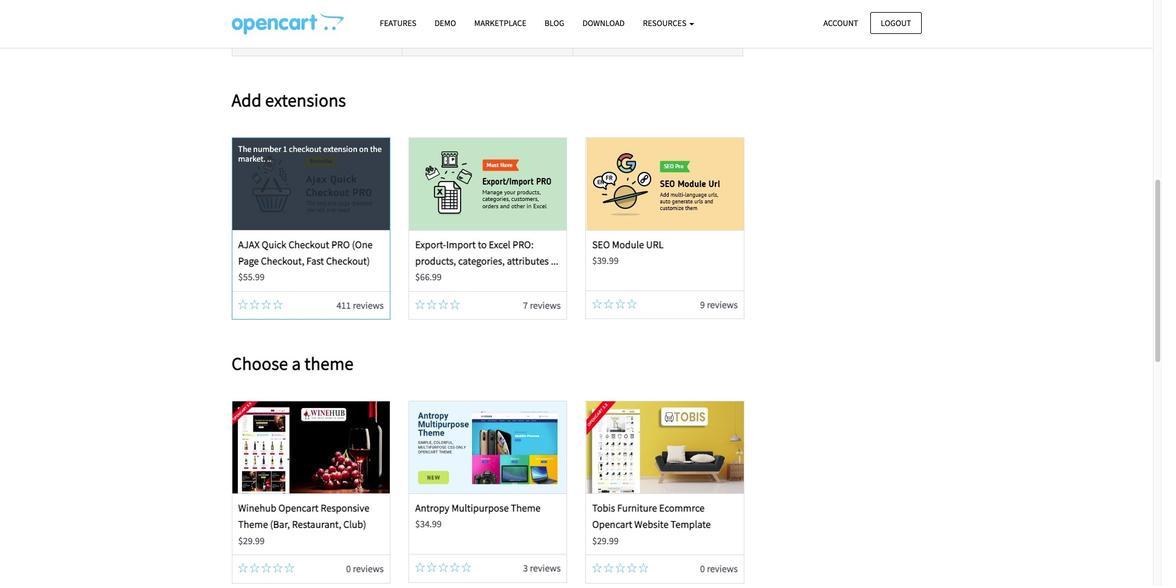 Task type: vqa. For each thing, say whether or not it's contained in the screenshot.
checkout
yes



Task type: locate. For each thing, give the bounding box(es) containing it.
reviews for seo module url
[[707, 298, 738, 310]]

the number 1 checkout extension on the market. ..
[[238, 143, 382, 164]]

reviews down template
[[707, 563, 738, 575]]

ajax quick checkout pro (one page checkout, fast checkout) link
[[238, 238, 373, 268]]

$66.99
[[415, 271, 442, 283]]

theme
[[305, 352, 354, 375]]

1 vertical spatial opencart
[[592, 518, 633, 531]]

star light o image
[[627, 299, 637, 309], [238, 299, 248, 309], [262, 299, 271, 309], [273, 299, 283, 309], [415, 299, 425, 309], [427, 299, 437, 309], [450, 299, 460, 309], [462, 563, 472, 572], [238, 563, 248, 573], [604, 563, 614, 573], [616, 563, 625, 573], [627, 563, 637, 573], [639, 563, 649, 573]]

the
[[238, 143, 252, 154]]

page
[[238, 254, 259, 268]]

seo module url $39.99
[[592, 238, 664, 266]]

1 horizontal spatial 0 reviews
[[700, 563, 738, 575]]

2 0 from the left
[[700, 563, 705, 575]]

checkout)
[[326, 254, 370, 268]]

winehub opencart responsive theme (bar, restaurant, club) link
[[238, 501, 370, 531]]

choose
[[232, 352, 288, 375]]

3 reviews
[[523, 562, 561, 574]]

template
[[671, 518, 711, 531]]

choose a theme
[[232, 352, 354, 375]]

attributes
[[507, 254, 549, 268]]

opencart - downloads image
[[232, 13, 344, 35]]

quick
[[262, 238, 287, 251]]

0 for restaurant,
[[346, 563, 351, 575]]

reviews right 411
[[353, 299, 384, 311]]

$29.99 inside winehub opencart responsive theme (bar, restaurant, club) $29.99
[[238, 534, 265, 546]]

1 0 from the left
[[346, 563, 351, 575]]

$29.99 down tobis
[[592, 534, 619, 546]]

reviews
[[707, 298, 738, 310], [353, 299, 384, 311], [530, 299, 561, 311], [530, 562, 561, 574], [353, 563, 384, 575], [707, 563, 738, 575]]

1 horizontal spatial opencart
[[592, 518, 633, 531]]

0 vertical spatial opencart
[[279, 501, 319, 515]]

opencart up the restaurant, on the bottom left of page
[[279, 501, 319, 515]]

7
[[523, 299, 528, 311]]

0 down club)
[[346, 563, 351, 575]]

reviews right 3
[[530, 562, 561, 574]]

ajax
[[238, 238, 260, 251]]

export-
[[415, 238, 446, 251]]

restaurant,
[[292, 518, 341, 531]]

download link
[[574, 13, 634, 34]]

reviews right 9 at the right bottom of the page
[[707, 298, 738, 310]]

0 reviews for tobis furniture ecommrce opencart website template
[[700, 563, 738, 575]]

2 $29.99 from the left
[[592, 534, 619, 546]]

add
[[232, 88, 262, 111]]

2 0 reviews from the left
[[700, 563, 738, 575]]

0 horizontal spatial $29.99
[[238, 534, 265, 546]]

0 reviews down club)
[[346, 563, 384, 575]]

excel
[[489, 238, 511, 251]]

import
[[446, 238, 476, 251]]

tobis furniture ecommrce opencart website template link
[[592, 501, 711, 531]]

tobis
[[592, 501, 615, 515]]

reviews for export-import to excel pro: products, categories, attributes ...
[[530, 299, 561, 311]]

0 reviews for winehub opencart responsive theme (bar, restaurant, club)
[[346, 563, 384, 575]]

0 horizontal spatial 0 reviews
[[346, 563, 384, 575]]

add extensions
[[232, 88, 346, 111]]

1 horizontal spatial $29.99
[[592, 534, 619, 546]]

logout link
[[871, 12, 922, 34]]

checkout,
[[261, 254, 305, 268]]

$29.99
[[238, 534, 265, 546], [592, 534, 619, 546]]

1 horizontal spatial theme
[[511, 501, 541, 515]]

marketplace link
[[465, 13, 536, 34]]

logout
[[881, 17, 912, 28]]

opencart down tobis
[[592, 518, 633, 531]]

theme down winehub
[[238, 518, 268, 531]]

opencart inside winehub opencart responsive theme (bar, restaurant, club) $29.99
[[279, 501, 319, 515]]

0 horizontal spatial 0
[[346, 563, 351, 575]]

0 reviews
[[346, 563, 384, 575], [700, 563, 738, 575]]

export-import to excel pro: products, categories, attributes ... $66.99
[[415, 238, 559, 283]]

products,
[[415, 254, 456, 268]]

1 horizontal spatial 0
[[700, 563, 705, 575]]

9 reviews
[[700, 298, 738, 310]]

theme right multipurpose
[[511, 501, 541, 515]]

pro:
[[513, 238, 534, 251]]

fast
[[307, 254, 324, 268]]

reviews for ajax quick checkout pro (one page checkout, fast checkout)
[[353, 299, 384, 311]]

tobis furniture ecommrce opencart website template $29.99
[[592, 501, 711, 546]]

features
[[380, 18, 417, 28]]

theme inside winehub opencart responsive theme (bar, restaurant, club) $29.99
[[238, 518, 268, 531]]

0 down template
[[700, 563, 705, 575]]

0
[[346, 563, 351, 575], [700, 563, 705, 575]]

reviews right 7
[[530, 299, 561, 311]]

0 reviews down template
[[700, 563, 738, 575]]

theme
[[511, 501, 541, 515], [238, 518, 268, 531]]

0 horizontal spatial theme
[[238, 518, 268, 531]]

$34.99
[[415, 518, 442, 530]]

resources
[[643, 18, 688, 28]]

on
[[359, 143, 368, 154]]

checkout
[[289, 238, 329, 251]]

0 horizontal spatial opencart
[[279, 501, 319, 515]]

extensions
[[265, 88, 346, 111]]

reviews down club)
[[353, 563, 384, 575]]

1 $29.99 from the left
[[238, 534, 265, 546]]

opencart
[[279, 501, 319, 515], [592, 518, 633, 531]]

checkout
[[289, 143, 322, 154]]

extension
[[323, 143, 358, 154]]

0 vertical spatial theme
[[511, 501, 541, 515]]

$29.99 down winehub
[[238, 534, 265, 546]]

antropy
[[415, 501, 450, 515]]

$39.99
[[592, 254, 619, 266]]

seo module url image
[[587, 138, 744, 230]]

1 vertical spatial theme
[[238, 518, 268, 531]]

star light o image
[[592, 299, 602, 309], [604, 299, 614, 309], [616, 299, 625, 309], [250, 299, 260, 309], [439, 299, 448, 309], [415, 563, 425, 572], [427, 563, 437, 572], [439, 563, 448, 572], [450, 563, 460, 572], [250, 563, 260, 573], [262, 563, 271, 573], [273, 563, 283, 573], [285, 563, 294, 573], [592, 563, 602, 573]]

1 0 reviews from the left
[[346, 563, 384, 575]]

seo module url link
[[592, 238, 664, 251]]

(one
[[352, 238, 373, 251]]



Task type: describe. For each thing, give the bounding box(es) containing it.
tobis furniture ecommrce opencart website template image
[[587, 402, 744, 494]]

the
[[370, 143, 382, 154]]

411 reviews
[[337, 299, 384, 311]]

$29.99 inside the "tobis furniture ecommrce opencart website template $29.99"
[[592, 534, 619, 546]]

module
[[612, 238, 644, 251]]

winehub opencart responsive theme (bar, restaurant, club) $29.99
[[238, 501, 370, 546]]

categories,
[[458, 254, 505, 268]]

411
[[337, 299, 351, 311]]

download
[[583, 18, 625, 28]]

export-import to excel pro: products, categories, attributes ... link
[[415, 238, 559, 268]]

winehub
[[238, 501, 277, 515]]

export-import to excel pro: products, categories, attributes ... image
[[409, 138, 567, 230]]

seo
[[592, 238, 610, 251]]

...
[[551, 254, 559, 268]]

to
[[478, 238, 487, 251]]

ecommrce
[[659, 501, 705, 515]]

account
[[824, 17, 859, 28]]

winehub opencart responsive theme (bar, restaurant, club) image
[[232, 402, 390, 494]]

features link
[[371, 13, 426, 34]]

3
[[523, 562, 528, 574]]

multipurpose
[[452, 501, 509, 515]]

market.
[[238, 153, 266, 164]]

the number 1 checkout extension on the market. .. link
[[232, 138, 390, 230]]

pro
[[331, 238, 350, 251]]

reviews for winehub opencart responsive theme (bar, restaurant, club)
[[353, 563, 384, 575]]

furniture
[[617, 501, 657, 515]]

(bar,
[[270, 518, 290, 531]]

antropy multipurpose theme image
[[409, 402, 567, 494]]

website
[[635, 518, 669, 531]]

antropy multipurpose theme $34.99
[[415, 501, 541, 530]]

resources link
[[634, 13, 704, 34]]

ajax quick checkout pro (one page checkout, fast checkout) image
[[232, 138, 390, 230]]

ajax quick checkout pro (one page checkout, fast checkout) $55.99
[[238, 238, 373, 283]]

reviews for tobis furniture ecommrce opencart website template
[[707, 563, 738, 575]]

7 reviews
[[523, 299, 561, 311]]

9
[[700, 298, 705, 310]]

opencart inside the "tobis furniture ecommrce opencart website template $29.99"
[[592, 518, 633, 531]]

demo link
[[426, 13, 465, 34]]

number
[[253, 143, 281, 154]]

1
[[283, 143, 287, 154]]

blog link
[[536, 13, 574, 34]]

account link
[[813, 12, 869, 34]]

0 for template
[[700, 563, 705, 575]]

blog
[[545, 18, 565, 28]]

club)
[[343, 518, 366, 531]]

url
[[646, 238, 664, 251]]

$55.99
[[238, 271, 265, 283]]

antropy multipurpose theme link
[[415, 501, 541, 515]]

marketplace
[[474, 18, 527, 28]]

reviews for antropy multipurpose theme
[[530, 562, 561, 574]]

a
[[292, 352, 301, 375]]

theme inside antropy multipurpose theme $34.99
[[511, 501, 541, 515]]

demo
[[435, 18, 456, 28]]

responsive
[[321, 501, 370, 515]]

..
[[267, 153, 272, 164]]



